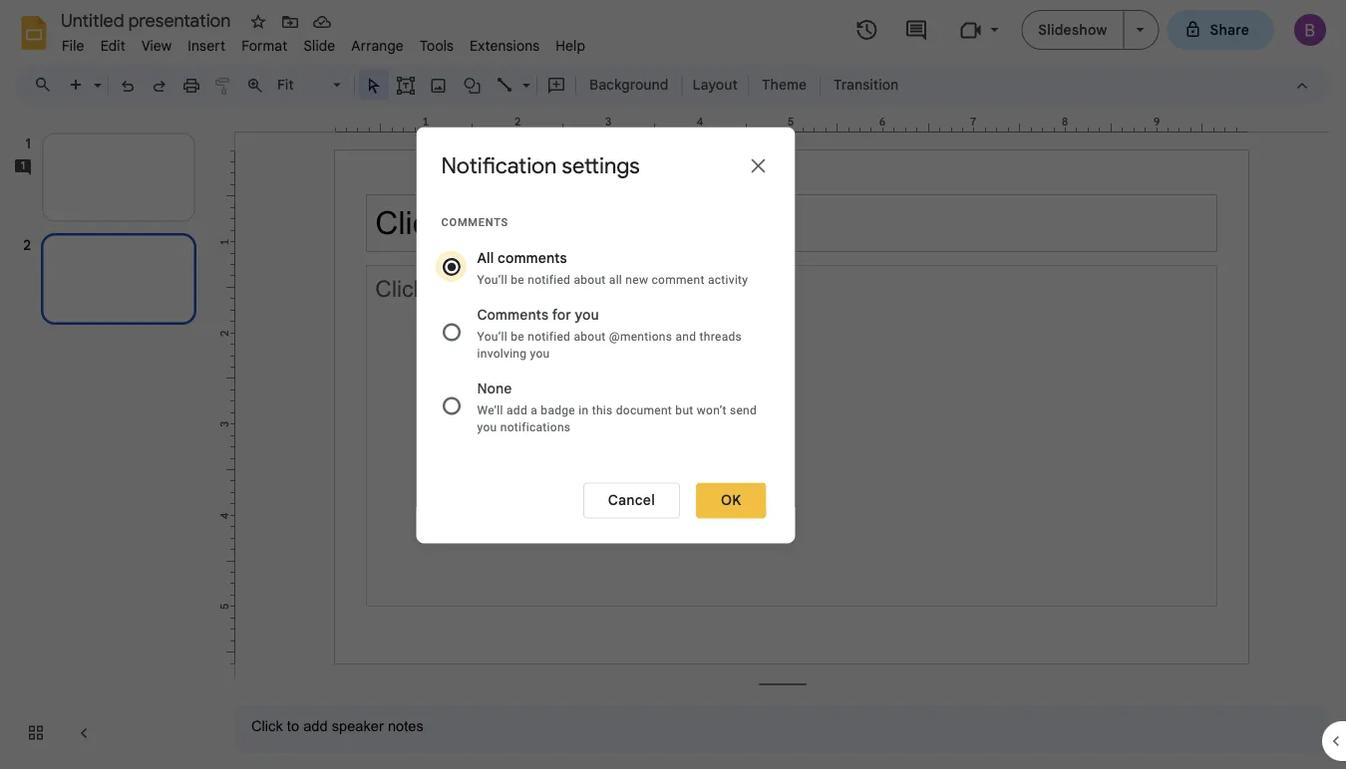 Task type: vqa. For each thing, say whether or not it's contained in the screenshot.
⇍
no



Task type: locate. For each thing, give the bounding box(es) containing it.
Rename text field
[[54, 8, 242, 32]]

notified down comments
[[528, 273, 571, 287]]

you
[[575, 307, 599, 324], [530, 347, 550, 361], [477, 420, 497, 434]]

about left all
[[574, 273, 606, 287]]

comments
[[441, 216, 509, 229], [477, 307, 549, 324]]

0 vertical spatial about
[[574, 273, 606, 287]]

1 vertical spatial you'll
[[477, 330, 508, 344]]

you for none
[[477, 420, 497, 434]]

document
[[616, 403, 672, 417]]

you right for
[[575, 307, 599, 324]]

1 vertical spatial notified
[[528, 330, 571, 344]]

about
[[574, 273, 606, 287], [574, 330, 606, 344]]

0 vertical spatial you'll
[[477, 273, 508, 287]]

you'll
[[477, 273, 508, 287], [477, 330, 508, 344]]

we'll
[[477, 403, 503, 417]]

all comments you'll be notified about all new comment activity
[[477, 250, 748, 287]]

notified
[[528, 273, 571, 287], [528, 330, 571, 344]]

ok
[[721, 492, 741, 510]]

ok button
[[696, 483, 766, 519]]

1 notified from the top
[[528, 273, 571, 287]]

1 be from the top
[[511, 273, 525, 287]]

you'll up involving
[[477, 330, 508, 344]]

0 vertical spatial comments
[[441, 216, 509, 229]]

cancel button
[[583, 483, 680, 519]]

notification settings dialog
[[416, 127, 795, 544]]

threads
[[700, 330, 742, 344]]

none
[[477, 380, 512, 398]]

2 be from the top
[[511, 330, 525, 344]]

notification settings application
[[0, 0, 1346, 770]]

notified inside all comments you'll be notified about all new comment activity
[[528, 273, 571, 287]]

notification settings
[[441, 152, 640, 180]]

be inside the comments for you you'll be notified about @mentions and threads involving you
[[511, 330, 525, 344]]

comments up involving
[[477, 307, 549, 324]]

menu bar banner
[[0, 0, 1346, 770]]

you'll down all
[[477, 273, 508, 287]]

2 notified from the top
[[528, 330, 571, 344]]

2 about from the top
[[574, 330, 606, 344]]

you down we'll
[[477, 420, 497, 434]]

comments inside the comments for you you'll be notified about @mentions and threads involving you
[[477, 307, 549, 324]]

None radio
[[441, 247, 770, 288], [441, 304, 770, 362], [441, 377, 770, 435], [441, 247, 770, 288], [441, 304, 770, 362], [441, 377, 770, 435]]

menu bar inside menu bar banner
[[54, 26, 593, 59]]

be down comments
[[511, 273, 525, 287]]

navigation
[[0, 113, 219, 770]]

but
[[675, 403, 694, 417]]

be
[[511, 273, 525, 287], [511, 330, 525, 344]]

none we'll add a badge in this document but won't send you notifications
[[477, 380, 757, 434]]

background
[[589, 76, 669, 93]]

1 vertical spatial you
[[530, 347, 550, 361]]

comments for you you'll be notified about @mentions and threads involving you
[[477, 307, 742, 361]]

you'll inside all comments you'll be notified about all new comment activity
[[477, 273, 508, 287]]

you right involving
[[530, 347, 550, 361]]

you inside the none we'll add a badge in this document but won't send you notifications
[[477, 420, 497, 434]]

about left the @mentions
[[574, 330, 606, 344]]

1 you'll from the top
[[477, 273, 508, 287]]

about inside the comments for you you'll be notified about @mentions and threads involving you
[[574, 330, 606, 344]]

0 vertical spatial notified
[[528, 273, 571, 287]]

you for comments for you
[[530, 347, 550, 361]]

badge
[[541, 403, 575, 417]]

1 horizontal spatial you
[[530, 347, 550, 361]]

menu bar
[[54, 26, 593, 59]]

1 vertical spatial comments
[[477, 307, 549, 324]]

add
[[507, 403, 528, 417]]

a
[[531, 403, 538, 417]]

this
[[592, 403, 613, 417]]

2 you'll from the top
[[477, 330, 508, 344]]

1 vertical spatial be
[[511, 330, 525, 344]]

close image
[[746, 154, 770, 178]]

1 about from the top
[[574, 273, 606, 287]]

0 horizontal spatial you
[[477, 420, 497, 434]]

comments up all
[[441, 216, 509, 229]]

0 vertical spatial be
[[511, 273, 525, 287]]

notified down for
[[528, 330, 571, 344]]

2 vertical spatial you
[[477, 420, 497, 434]]

2 horizontal spatial you
[[575, 307, 599, 324]]

send
[[730, 403, 757, 417]]

main toolbar
[[59, 70, 909, 100]]

be up involving
[[511, 330, 525, 344]]

1 vertical spatial about
[[574, 330, 606, 344]]

0 vertical spatial you
[[575, 307, 599, 324]]

all
[[609, 273, 622, 287]]



Task type: describe. For each thing, give the bounding box(es) containing it.
about inside all comments you'll be notified about all new comment activity
[[574, 273, 606, 287]]

comments for comments for you you'll be notified about @mentions and threads involving you
[[477, 307, 549, 324]]

notification settings heading
[[441, 152, 640, 180]]

cancel
[[608, 492, 655, 510]]

activity
[[708, 273, 748, 287]]

comments option group
[[441, 247, 770, 435]]

and
[[676, 330, 696, 344]]

comments
[[498, 250, 567, 267]]

Menus field
[[25, 71, 69, 99]]

all
[[477, 250, 494, 267]]

notifications
[[500, 420, 571, 434]]

navigation inside notification settings application
[[0, 113, 219, 770]]

in
[[579, 403, 589, 417]]

transition
[[834, 76, 899, 93]]

notification
[[441, 152, 557, 180]]

comment
[[652, 273, 705, 287]]

new
[[626, 273, 648, 287]]

transition button
[[825, 70, 908, 100]]

background button
[[580, 70, 678, 100]]

involving
[[477, 347, 527, 361]]

settings
[[562, 152, 640, 180]]

theme
[[762, 76, 807, 93]]

@mentions
[[609, 330, 672, 344]]

comments for comments
[[441, 216, 509, 229]]

for
[[552, 307, 571, 324]]

theme button
[[753, 70, 816, 100]]

won't
[[697, 403, 727, 417]]

you'll inside the comments for you you'll be notified about @mentions and threads involving you
[[477, 330, 508, 344]]

be inside all comments you'll be notified about all new comment activity
[[511, 273, 525, 287]]

notified inside the comments for you you'll be notified about @mentions and threads involving you
[[528, 330, 571, 344]]

Star checkbox
[[244, 8, 272, 36]]

share. private to only me. image
[[1184, 20, 1202, 38]]



